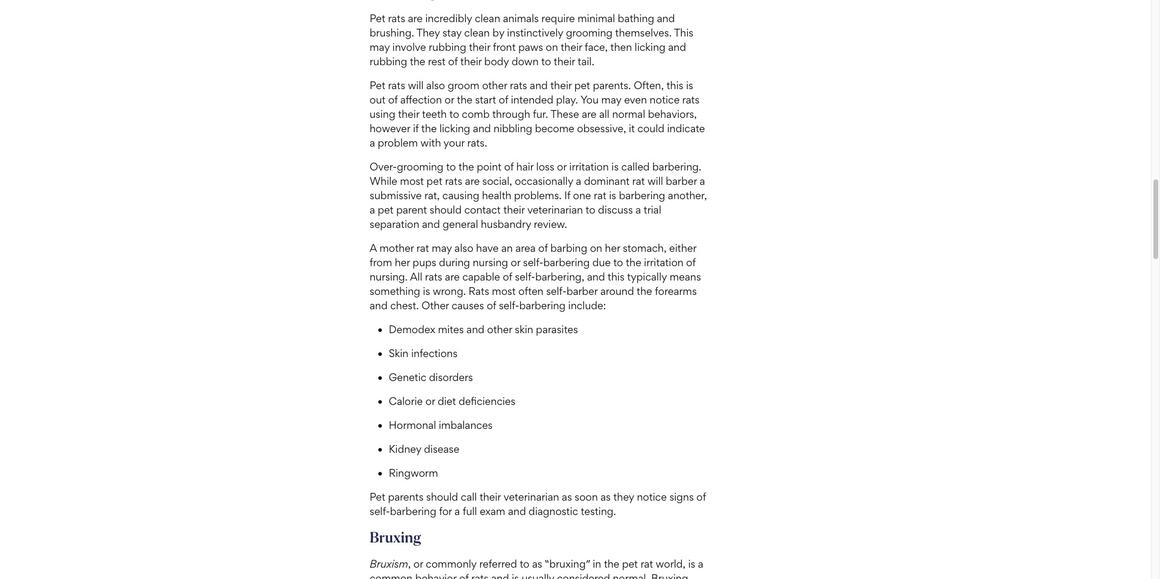 Task type: locate. For each thing, give the bounding box(es) containing it.
1 vertical spatial veterinarian
[[504, 491, 559, 504]]

area
[[516, 242, 536, 255]]

3 pet from the top
[[370, 491, 385, 504]]

is right world,
[[688, 558, 696, 571]]

due
[[593, 256, 611, 269]]

barbering down often
[[519, 300, 566, 312]]

rat inside a mother rat may also have an area of barbing on her stomach, either from her pups during nursing or self-barbering due to the irritation of nursing. all rats are capable of self-barbering, and this typically means something is wrong. rats most often self-barber around the forearms and chest. other causes of self-barbering include:
[[417, 242, 429, 255]]

rubbing down involve
[[370, 55, 407, 68]]

discuss
[[598, 204, 633, 216]]

0 horizontal spatial irritation
[[569, 161, 609, 173]]

rats inside over-grooming to the point of hair loss or irritation is called barbering. while most pet rats are social, occasionally a dominant rat will barber a submissive rat, causing health problems. if one rat is barbering another, a pet parent should contact their veterinarian to discuss a trial separation and general husbandry review.
[[445, 175, 462, 188]]

occasionally
[[515, 175, 573, 188]]

their up husbandry
[[504, 204, 525, 216]]

minimal
[[578, 12, 615, 25]]

0 horizontal spatial will
[[408, 79, 424, 92]]

and right exam at the bottom
[[508, 506, 526, 518]]

diet
[[438, 395, 456, 408]]

may up during
[[432, 242, 452, 255]]

1 vertical spatial most
[[492, 285, 516, 298]]

will
[[408, 79, 424, 92], [648, 175, 663, 188]]

of inside pet rats are incredibly clean animals require minimal bathing and brushing. they stay clean by instinctively grooming themselves. this may involve rubbing their front paws on their face, then licking and rubbing the rest of their body down to their tail.
[[448, 55, 458, 68]]

irritation up dominant
[[569, 161, 609, 173]]

pet inside pet rats will also groom other rats and their pet parents. often, this is out of affection or the start of intended play. you may even notice rats using their teeth to comb through fur. these are all normal behaviors, however if the licking and nibbling become obsessive, it could indicate a problem with your rats.
[[370, 79, 385, 92]]

or right ,
[[414, 558, 423, 571]]

rest
[[428, 55, 446, 68]]

hormonal imbalances
[[389, 419, 493, 432]]

0 horizontal spatial her
[[395, 256, 410, 269]]

1 vertical spatial should
[[426, 491, 458, 504]]

0 horizontal spatial on
[[546, 41, 558, 53]]

however
[[370, 122, 410, 135]]

0 vertical spatial pet
[[370, 12, 385, 25]]

a
[[370, 242, 377, 255]]

0 vertical spatial should
[[430, 204, 462, 216]]

2 vertical spatial pet
[[370, 491, 385, 504]]

the left point
[[459, 161, 474, 173]]

this up around
[[608, 271, 625, 283]]

self- up often
[[515, 271, 535, 283]]

their left tail.
[[554, 55, 575, 68]]

1 vertical spatial this
[[608, 271, 625, 283]]

a
[[370, 137, 375, 149], [576, 175, 582, 188], [700, 175, 705, 188], [370, 204, 375, 216], [636, 204, 641, 216], [455, 506, 460, 518], [698, 558, 704, 571]]

pet up out
[[370, 79, 385, 92]]

1 vertical spatial pet
[[370, 79, 385, 92]]

is up the 'other'
[[423, 285, 430, 298]]

1 horizontal spatial also
[[455, 242, 474, 255]]

should up for
[[426, 491, 458, 504]]

0 vertical spatial other
[[482, 79, 507, 92]]

rat down dominant
[[594, 189, 607, 202]]

1 horizontal spatial most
[[492, 285, 516, 298]]

0 vertical spatial on
[[546, 41, 558, 53]]

veterinarian inside the pet parents should call their veterinarian as soon as they notice signs of self-barbering for a full exam and diagnostic testing.
[[504, 491, 559, 504]]

pet rats will also groom other rats and their pet parents. often, this is out of affection or the start of intended play. you may even notice rats using their teeth to comb through fur. these are all normal behaviors, however if the licking and nibbling become obsessive, it could indicate a problem with your rats.
[[370, 79, 705, 149]]

barbering.
[[653, 161, 702, 173]]

0 horizontal spatial this
[[608, 271, 625, 283]]

0 horizontal spatial as
[[532, 558, 542, 571]]

her
[[605, 242, 620, 255], [395, 256, 410, 269]]

barbering,
[[535, 271, 585, 283]]

and inside the pet parents should call their veterinarian as soon as they notice signs of self-barbering for a full exam and diagnostic testing.
[[508, 506, 526, 518]]

all
[[410, 271, 423, 283]]

will down the "called"
[[648, 175, 663, 188]]

hormonal
[[389, 419, 436, 432]]

bruxing
[[370, 529, 421, 547]]

calorie or diet deficiencies
[[389, 395, 516, 408]]

0 vertical spatial veterinarian
[[528, 204, 583, 216]]

as inside , or commonly referred to as "bruxing" in the pet rat world, is a common behavior of rats and is usually considered normal. bruxin
[[532, 558, 542, 571]]

0 horizontal spatial licking
[[440, 122, 470, 135]]

and inside over-grooming to the point of hair loss or irritation is called barbering. while most pet rats are social, occasionally a dominant rat will barber a submissive rat, causing health problems. if one rat is barbering another, a pet parent should contact their veterinarian to discuss a trial separation and general husbandry review.
[[422, 218, 440, 231]]

soon
[[575, 491, 598, 504]]

face,
[[585, 41, 608, 53]]

1 horizontal spatial this
[[667, 79, 684, 92]]

to up usually
[[520, 558, 530, 571]]

as up usually
[[532, 558, 542, 571]]

1 horizontal spatial licking
[[635, 41, 666, 53]]

is
[[686, 79, 693, 92], [612, 161, 619, 173], [609, 189, 616, 202], [423, 285, 430, 298], [688, 558, 696, 571], [512, 573, 519, 580]]

0 horizontal spatial barber
[[567, 285, 598, 298]]

social,
[[483, 175, 512, 188]]

may down parents.
[[602, 94, 622, 106]]

1 horizontal spatial on
[[590, 242, 602, 255]]

demodex
[[389, 324, 435, 336]]

even
[[624, 94, 647, 106]]

pups
[[413, 256, 436, 269]]

and inside , or commonly referred to as "bruxing" in the pet rat world, is a common behavior of rats and is usually considered normal. bruxin
[[491, 573, 509, 580]]

on
[[546, 41, 558, 53], [590, 242, 602, 255]]

health
[[482, 189, 512, 202]]

your
[[444, 137, 465, 149]]

the right in
[[604, 558, 620, 571]]

licking inside pet rats are incredibly clean animals require minimal bathing and brushing. they stay clean by instinctively grooming themselves. this may involve rubbing their front paws on their face, then licking and rubbing the rest of their body down to their tail.
[[635, 41, 666, 53]]

rat up 'normal.'
[[641, 558, 653, 571]]

should
[[430, 204, 462, 216], [426, 491, 458, 504]]

to right the due
[[614, 256, 623, 269]]

0 vertical spatial notice
[[650, 94, 680, 106]]

pet inside the pet parents should call their veterinarian as soon as they notice signs of self-barbering for a full exam and diagnostic testing.
[[370, 491, 385, 504]]

a right world,
[[698, 558, 704, 571]]

notice right they
[[637, 491, 667, 504]]

pet inside pet rats are incredibly clean animals require minimal bathing and brushing. they stay clean by instinctively grooming themselves. this may involve rubbing their front paws on their face, then licking and rubbing the rest of their body down to their tail.
[[370, 12, 385, 25]]

this
[[674, 27, 694, 39]]

other up start
[[482, 79, 507, 92]]

1 horizontal spatial may
[[432, 242, 452, 255]]

signs
[[670, 491, 694, 504]]

barbering down 'barbing'
[[544, 256, 590, 269]]

themselves.
[[615, 27, 672, 39]]

her up the due
[[605, 242, 620, 255]]

veterinarian up diagnostic
[[504, 491, 559, 504]]

should inside over-grooming to the point of hair loss or irritation is called barbering. while most pet rats are social, occasionally a dominant rat will barber a submissive rat, causing health problems. if one rat is barbering another, a pet parent should contact their veterinarian to discuss a trial separation and general husbandry review.
[[430, 204, 462, 216]]

their
[[469, 41, 490, 53], [561, 41, 582, 53], [461, 55, 482, 68], [554, 55, 575, 68], [551, 79, 572, 92], [398, 108, 419, 121], [504, 204, 525, 216], [480, 491, 501, 504]]

her down mother
[[395, 256, 410, 269]]

typically
[[627, 271, 667, 283]]

barber
[[666, 175, 697, 188], [567, 285, 598, 298]]

self-
[[523, 256, 544, 269], [515, 271, 535, 283], [546, 285, 567, 298], [499, 300, 519, 312], [370, 506, 390, 518]]

notice up behaviors,
[[650, 94, 680, 106]]

also up during
[[455, 242, 474, 255]]

licking
[[635, 41, 666, 53], [440, 122, 470, 135]]

pet for pet rats will also groom other rats and their pet parents. often, this is out of affection or the start of intended play. you may even notice rats using their teeth to comb through fur. these are all normal behaviors, however if the licking and nibbling become obsessive, it could indicate a problem with your rats.
[[370, 79, 385, 92]]

is up dominant
[[612, 161, 619, 173]]

barbering
[[619, 189, 665, 202], [544, 256, 590, 269], [519, 300, 566, 312], [390, 506, 436, 518]]

causes
[[452, 300, 484, 312]]

this right often,
[[667, 79, 684, 92]]

0 vertical spatial rubbing
[[429, 41, 466, 53]]

rats inside pet rats are incredibly clean animals require minimal bathing and brushing. they stay clean by instinctively grooming themselves. this may involve rubbing their front paws on their face, then licking and rubbing the rest of their body down to their tail.
[[388, 12, 405, 25]]

their up exam at the bottom
[[480, 491, 501, 504]]

1 horizontal spatial grooming
[[566, 27, 613, 39]]

of down the nursing
[[503, 271, 512, 283]]

will inside over-grooming to the point of hair loss or irritation is called barbering. while most pet rats are social, occasionally a dominant rat will barber a submissive rat, causing health problems. if one rat is barbering another, a pet parent should contact their veterinarian to discuss a trial separation and general husbandry review.
[[648, 175, 663, 188]]

should down rat,
[[430, 204, 462, 216]]

also inside pet rats will also groom other rats and their pet parents. often, this is out of affection or the start of intended play. you may even notice rats using their teeth to comb through fur. these are all normal behaviors, however if the licking and nibbling become obsessive, it could indicate a problem with your rats.
[[426, 79, 445, 92]]

1 vertical spatial rubbing
[[370, 55, 407, 68]]

1 horizontal spatial her
[[605, 242, 620, 255]]

self- down parents
[[370, 506, 390, 518]]

1 vertical spatial irritation
[[644, 256, 684, 269]]

are up the they
[[408, 12, 423, 25]]

it
[[629, 122, 635, 135]]

0 vertical spatial grooming
[[566, 27, 613, 39]]

around
[[601, 285, 634, 298]]

0 horizontal spatial also
[[426, 79, 445, 92]]

clean up by
[[475, 12, 500, 25]]

rats up intended
[[510, 79, 527, 92]]

is up behaviors,
[[686, 79, 693, 92]]

on right paws
[[546, 41, 558, 53]]

0 horizontal spatial most
[[400, 175, 424, 188]]

2 horizontal spatial may
[[602, 94, 622, 106]]

1 pet from the top
[[370, 12, 385, 25]]

1 vertical spatial also
[[455, 242, 474, 255]]

rat inside , or commonly referred to as "bruxing" in the pet rat world, is a common behavior of rats and is usually considered normal. bruxin
[[641, 558, 653, 571]]

or down an
[[511, 256, 521, 269]]

irritation up typically
[[644, 256, 684, 269]]

"bruxing"
[[545, 558, 590, 571]]

are down during
[[445, 271, 460, 283]]

either
[[669, 242, 697, 255]]

rats down pups
[[425, 271, 442, 283]]

or right loss
[[557, 161, 567, 173]]

of up through
[[499, 94, 508, 106]]

1 vertical spatial will
[[648, 175, 663, 188]]

1 vertical spatial licking
[[440, 122, 470, 135]]

licking inside pet rats will also groom other rats and their pet parents. often, this is out of affection or the start of intended play. you may even notice rats using their teeth to comb through fur. these are all normal behaviors, however if the licking and nibbling become obsessive, it could indicate a problem with your rats.
[[440, 122, 470, 135]]

2 pet from the top
[[370, 79, 385, 92]]

and down 'referred'
[[491, 573, 509, 580]]

1 vertical spatial may
[[602, 94, 622, 106]]

1 horizontal spatial will
[[648, 175, 663, 188]]

of inside , or commonly referred to as "bruxing" in the pet rat world, is a common behavior of rats and is usually considered normal. bruxin
[[459, 573, 469, 580]]

while
[[370, 175, 398, 188]]

0 horizontal spatial rubbing
[[370, 55, 407, 68]]

of left hair
[[504, 161, 514, 173]]

by
[[493, 27, 505, 39]]

ringworm
[[389, 467, 438, 480]]

of right signs at the right bottom of page
[[697, 491, 706, 504]]

exam
[[480, 506, 506, 518]]

grooming
[[566, 27, 613, 39], [397, 161, 444, 173]]

to
[[542, 55, 551, 68], [450, 108, 459, 121], [446, 161, 456, 173], [586, 204, 596, 216], [614, 256, 623, 269], [520, 558, 530, 571]]

a left trial
[[636, 204, 641, 216]]

to right the down
[[542, 55, 551, 68]]

husbandry
[[481, 218, 531, 231]]

1 vertical spatial notice
[[637, 491, 667, 504]]

as up testing.
[[601, 491, 611, 504]]

genetic disorders
[[389, 371, 473, 384]]

1 horizontal spatial irritation
[[644, 256, 684, 269]]

pet inside , or commonly referred to as "bruxing" in the pet rat world, is a common behavior of rats and is usually considered normal. bruxin
[[622, 558, 638, 571]]

other inside pet rats will also groom other rats and their pet parents. often, this is out of affection or the start of intended play. you may even notice rats using their teeth to comb through fur. these are all normal behaviors, however if the licking and nibbling become obsessive, it could indicate a problem with your rats.
[[482, 79, 507, 92]]

barbering down parents
[[390, 506, 436, 518]]

nursing.
[[370, 271, 408, 283]]

common
[[370, 573, 413, 580]]

skin
[[515, 324, 533, 336]]

could
[[638, 122, 665, 135]]

self- down area
[[523, 256, 544, 269]]

0 horizontal spatial grooming
[[397, 161, 444, 173]]

irritation inside over-grooming to the point of hair loss or irritation is called barbering. while most pet rats are social, occasionally a dominant rat will barber a submissive rat, causing health problems. if one rat is barbering another, a pet parent should contact their veterinarian to discuss a trial separation and general husbandry review.
[[569, 161, 609, 173]]

0 vertical spatial most
[[400, 175, 424, 188]]

rats
[[388, 12, 405, 25], [388, 79, 405, 92], [510, 79, 527, 92], [683, 94, 700, 106], [445, 175, 462, 188], [425, 271, 442, 283], [471, 573, 489, 580]]

clean left by
[[464, 27, 490, 39]]

the right if
[[421, 122, 437, 135]]

skin infections
[[389, 347, 458, 360]]

all
[[599, 108, 610, 121]]

grooming down with
[[397, 161, 444, 173]]

on up the due
[[590, 242, 602, 255]]

instinctively
[[507, 27, 563, 39]]

using
[[370, 108, 395, 121]]

normal.
[[613, 573, 649, 580]]

barbering inside the pet parents should call their veterinarian as soon as they notice signs of self-barbering for a full exam and diagnostic testing.
[[390, 506, 436, 518]]

pet for pet rats are incredibly clean animals require minimal bathing and brushing. they stay clean by instinctively grooming themselves. this may involve rubbing their front paws on their face, then licking and rubbing the rest of their body down to their tail.
[[370, 12, 385, 25]]

also up affection
[[426, 79, 445, 92]]

0 vertical spatial also
[[426, 79, 445, 92]]

0 vertical spatial irritation
[[569, 161, 609, 173]]

1 vertical spatial grooming
[[397, 161, 444, 173]]

often,
[[634, 79, 664, 92]]

pet rats are incredibly clean animals require minimal bathing and brushing. they stay clean by instinctively grooming themselves. this may involve rubbing their front paws on their face, then licking and rubbing the rest of their body down to their tail.
[[370, 12, 694, 68]]

may
[[370, 41, 390, 53], [602, 94, 622, 106], [432, 242, 452, 255]]

barber down barbering.
[[666, 175, 697, 188]]

may inside a mother rat may also have an area of barbing on her stomach, either from her pups during nursing or self-barbering due to the irritation of nursing. all rats are capable of self-barbering, and this typically means something is wrong. rats most often self-barber around the forearms and chest. other causes of self-barbering include:
[[432, 242, 452, 255]]

pet up 'normal.'
[[622, 558, 638, 571]]

contact
[[464, 204, 501, 216]]

skin
[[389, 347, 409, 360]]

rat down the "called"
[[633, 175, 645, 188]]

considered
[[557, 573, 610, 580]]

rats inside a mother rat may also have an area of barbing on her stomach, either from her pups during nursing or self-barbering due to the irritation of nursing. all rats are capable of self-barbering, and this typically means something is wrong. rats most often self-barber around the forearms and chest. other causes of self-barbering include:
[[425, 271, 442, 283]]

is inside a mother rat may also have an area of barbing on her stomach, either from her pups during nursing or self-barbering due to the irritation of nursing. all rats are capable of self-barbering, and this typically means something is wrong. rats most often self-barber around the forearms and chest. other causes of self-barbering include:
[[423, 285, 430, 298]]

testing.
[[581, 506, 616, 518]]

as
[[562, 491, 572, 504], [601, 491, 611, 504], [532, 558, 542, 571]]

to right teeth
[[450, 108, 459, 121]]

pet up brushing.
[[370, 12, 385, 25]]

trial
[[644, 204, 662, 216]]

0 vertical spatial will
[[408, 79, 424, 92]]

1 horizontal spatial barber
[[666, 175, 697, 188]]

other left skin
[[487, 324, 512, 336]]

rats up causing on the top of the page
[[445, 175, 462, 188]]

, or commonly referred to as "bruxing" in the pet rat world, is a common behavior of rats and is usually considered normal. bruxin
[[370, 558, 705, 580]]

1 vertical spatial barber
[[567, 285, 598, 298]]

during
[[439, 256, 470, 269]]

0 horizontal spatial may
[[370, 41, 390, 53]]

2 vertical spatial may
[[432, 242, 452, 255]]

barbering up trial
[[619, 189, 665, 202]]

0 vertical spatial barber
[[666, 175, 697, 188]]

licking down themselves.
[[635, 41, 666, 53]]

to inside pet rats are incredibly clean animals require minimal bathing and brushing. they stay clean by instinctively grooming themselves. this may involve rubbing their front paws on their face, then licking and rubbing the rest of their body down to their tail.
[[542, 55, 551, 68]]

of up means
[[686, 256, 696, 269]]

rat up pups
[[417, 242, 429, 255]]

deficiencies
[[459, 395, 516, 408]]

parents
[[388, 491, 424, 504]]

0 vertical spatial may
[[370, 41, 390, 53]]

rubbing down stay
[[429, 41, 466, 53]]

0 vertical spatial her
[[605, 242, 620, 255]]

barber inside a mother rat may also have an area of barbing on her stomach, either from her pups during nursing or self-barbering due to the irritation of nursing. all rats are capable of self-barbering, and this typically means something is wrong. rats most often self-barber around the forearms and chest. other causes of self-barbering include:
[[567, 285, 598, 298]]

will inside pet rats will also groom other rats and their pet parents. often, this is out of affection or the start of intended play. you may even notice rats using their teeth to comb through fur. these are all normal behaviors, however if the licking and nibbling become obsessive, it could indicate a problem with your rats.
[[408, 79, 424, 92]]

as left soon
[[562, 491, 572, 504]]

rat
[[633, 175, 645, 188], [594, 189, 607, 202], [417, 242, 429, 255], [641, 558, 653, 571]]

rubbing
[[429, 41, 466, 53], [370, 55, 407, 68]]

0 vertical spatial this
[[667, 79, 684, 92]]

grooming up the 'face,'
[[566, 27, 613, 39]]

are inside pet rats are incredibly clean animals require minimal bathing and brushing. they stay clean by instinctively grooming themselves. this may involve rubbing their front paws on their face, then licking and rubbing the rest of their body down to their tail.
[[408, 12, 423, 25]]

1 vertical spatial on
[[590, 242, 602, 255]]

barber up include:
[[567, 285, 598, 298]]

notice inside the pet parents should call their veterinarian as soon as they notice signs of self-barbering for a full exam and diagnostic testing.
[[637, 491, 667, 504]]

1 vertical spatial other
[[487, 324, 512, 336]]

0 vertical spatial licking
[[635, 41, 666, 53]]



Task type: describe. For each thing, give the bounding box(es) containing it.
then
[[611, 41, 632, 53]]

self- inside the pet parents should call their veterinarian as soon as they notice signs of self-barbering for a full exam and diagnostic testing.
[[370, 506, 390, 518]]

irritation inside a mother rat may also have an area of barbing on her stomach, either from her pups during nursing or self-barbering due to the irritation of nursing. all rats are capable of self-barbering, and this typically means something is wrong. rats most often self-barber around the forearms and chest. other causes of self-barbering include:
[[644, 256, 684, 269]]

start
[[475, 94, 496, 106]]

a inside the pet parents should call their veterinarian as soon as they notice signs of self-barbering for a full exam and diagnostic testing.
[[455, 506, 460, 518]]

or inside pet rats will also groom other rats and their pet parents. often, this is out of affection or the start of intended play. you may even notice rats using their teeth to comb through fur. these are all normal behaviors, however if the licking and nibbling become obsessive, it could indicate a problem with your rats.
[[445, 94, 454, 106]]

stomach,
[[623, 242, 667, 255]]

their up if
[[398, 108, 419, 121]]

paws
[[519, 41, 543, 53]]

the inside , or commonly referred to as "bruxing" in the pet rat world, is a common behavior of rats and is usually considered normal. bruxin
[[604, 558, 620, 571]]

the down stomach,
[[626, 256, 642, 269]]

barbing
[[551, 242, 588, 255]]

and down something
[[370, 300, 388, 312]]

1 horizontal spatial rubbing
[[429, 41, 466, 53]]

of right area
[[538, 242, 548, 255]]

hair
[[516, 161, 534, 173]]

to down one
[[586, 204, 596, 216]]

a inside pet rats will also groom other rats and their pet parents. often, this is out of affection or the start of intended play. you may even notice rats using their teeth to comb through fur. these are all normal behaviors, however if the licking and nibbling become obsessive, it could indicate a problem with your rats.
[[370, 137, 375, 149]]

through
[[492, 108, 530, 121]]

causing
[[443, 189, 479, 202]]

involve
[[393, 41, 426, 53]]

and up rats.
[[473, 122, 491, 135]]

the inside over-grooming to the point of hair loss or irritation is called barbering. while most pet rats are social, occasionally a dominant rat will barber a submissive rat, causing health problems. if one rat is barbering another, a pet parent should contact their veterinarian to discuss a trial separation and general husbandry review.
[[459, 161, 474, 173]]

or left diet
[[426, 395, 435, 408]]

indicate
[[667, 122, 705, 135]]

full
[[463, 506, 477, 518]]

a up separation
[[370, 204, 375, 216]]

and right mites
[[467, 324, 485, 336]]

in
[[593, 558, 601, 571]]

the down typically
[[637, 285, 652, 298]]

and down the this
[[668, 41, 686, 53]]

of down rats
[[487, 300, 496, 312]]

their inside the pet parents should call their veterinarian as soon as they notice signs of self-barbering for a full exam and diagnostic testing.
[[480, 491, 501, 504]]

of right out
[[388, 94, 398, 106]]

their up body at the top of page
[[469, 41, 490, 53]]

to inside pet rats will also groom other rats and their pet parents. often, this is out of affection or the start of intended play. you may even notice rats using their teeth to comb through fur. these are all normal behaviors, however if the licking and nibbling become obsessive, it could indicate a problem with your rats.
[[450, 108, 459, 121]]

have
[[476, 242, 499, 255]]

of inside over-grooming to the point of hair loss or irritation is called barbering. while most pet rats are social, occasionally a dominant rat will barber a submissive rat, causing health problems. if one rat is barbering another, a pet parent should contact their veterinarian to discuss a trial separation and general husbandry review.
[[504, 161, 514, 173]]

obsessive,
[[577, 122, 626, 135]]

a inside , or commonly referred to as "bruxing" in the pet rat world, is a common behavior of rats and is usually considered normal. bruxin
[[698, 558, 704, 571]]

or inside over-grooming to the point of hair loss or irritation is called barbering. while most pet rats are social, occasionally a dominant rat will barber a submissive rat, causing health problems. if one rat is barbering another, a pet parent should contact their veterinarian to discuss a trial separation and general husbandry review.
[[557, 161, 567, 173]]

are inside over-grooming to the point of hair loss or irritation is called barbering. while most pet rats are social, occasionally a dominant rat will barber a submissive rat, causing health problems. if one rat is barbering another, a pet parent should contact their veterinarian to discuss a trial separation and general husbandry review.
[[465, 175, 480, 188]]

this inside a mother rat may also have an area of barbing on her stomach, either from her pups during nursing or self-barbering due to the irritation of nursing. all rats are capable of self-barbering, and this typically means something is wrong. rats most often self-barber around the forearms and chest. other causes of self-barbering include:
[[608, 271, 625, 283]]

grooming inside over-grooming to the point of hair loss or irritation is called barbering. while most pet rats are social, occasionally a dominant rat will barber a submissive rat, causing health problems. if one rat is barbering another, a pet parent should contact their veterinarian to discuss a trial separation and general husbandry review.
[[397, 161, 444, 173]]

normal
[[612, 108, 646, 121]]

rats up behaviors,
[[683, 94, 700, 106]]

intended
[[511, 94, 554, 106]]

are inside a mother rat may also have an area of barbing on her stomach, either from her pups during nursing or self-barbering due to the irritation of nursing. all rats are capable of self-barbering, and this typically means something is wrong. rats most often self-barber around the forearms and chest. other causes of self-barbering include:
[[445, 271, 460, 283]]

from
[[370, 256, 392, 269]]

may inside pet rats will also groom other rats and their pet parents. often, this is out of affection or the start of intended play. you may even notice rats using their teeth to comb through fur. these are all normal behaviors, however if the licking and nibbling become obsessive, it could indicate a problem with your rats.
[[602, 94, 622, 106]]

the down "groom"
[[457, 94, 473, 106]]

most inside a mother rat may also have an area of barbing on her stomach, either from her pups during nursing or self-barbering due to the irritation of nursing. all rats are capable of self-barbering, and this typically means something is wrong. rats most often self-barber around the forearms and chest. other causes of self-barbering include:
[[492, 285, 516, 298]]

is inside pet rats will also groom other rats and their pet parents. often, this is out of affection or the start of intended play. you may even notice rats using their teeth to comb through fur. these are all normal behaviors, however if the licking and nibbling become obsessive, it could indicate a problem with your rats.
[[686, 79, 693, 92]]

another,
[[668, 189, 707, 202]]

submissive
[[370, 189, 422, 202]]

veterinarian inside over-grooming to the point of hair loss or irritation is called barbering. while most pet rats are social, occasionally a dominant rat will barber a submissive rat, causing health problems. if one rat is barbering another, a pet parent should contact their veterinarian to discuss a trial separation and general husbandry review.
[[528, 204, 583, 216]]

to inside a mother rat may also have an area of barbing on her stomach, either from her pups during nursing or self-barbering due to the irritation of nursing. all rats are capable of self-barbering, and this typically means something is wrong. rats most often self-barber around the forearms and chest. other causes of self-barbering include:
[[614, 256, 623, 269]]

rats.
[[467, 137, 487, 149]]

and down the due
[[587, 271, 605, 283]]

2 horizontal spatial as
[[601, 491, 611, 504]]

with
[[421, 137, 441, 149]]

1 vertical spatial her
[[395, 256, 410, 269]]

one
[[573, 189, 591, 202]]

on inside a mother rat may also have an area of barbing on her stomach, either from her pups during nursing or self-barbering due to the irritation of nursing. all rats are capable of self-barbering, and this typically means something is wrong. rats most often self-barber around the forearms and chest. other causes of self-barbering include:
[[590, 242, 602, 255]]

animals
[[503, 12, 539, 25]]

require
[[542, 12, 575, 25]]

they
[[614, 491, 634, 504]]

or inside , or commonly referred to as "bruxing" in the pet rat world, is a common behavior of rats and is usually considered normal. bruxin
[[414, 558, 423, 571]]

fur.
[[533, 108, 548, 121]]

self- down often
[[499, 300, 519, 312]]

brushing.
[[370, 27, 414, 39]]

rats
[[469, 285, 489, 298]]

chest.
[[390, 300, 419, 312]]

nursing
[[473, 256, 508, 269]]

kidney
[[389, 443, 421, 456]]

1 horizontal spatial as
[[562, 491, 572, 504]]

grooming inside pet rats are incredibly clean animals require minimal bathing and brushing. they stay clean by instinctively grooming themselves. this may involve rubbing their front paws on their face, then licking and rubbing the rest of their body down to their tail.
[[566, 27, 613, 39]]

if
[[564, 189, 571, 202]]

this inside pet rats will also groom other rats and their pet parents. often, this is out of affection or the start of intended play. you may even notice rats using their teeth to comb through fur. these are all normal behaviors, however if the licking and nibbling become obsessive, it could indicate a problem with your rats.
[[667, 79, 684, 92]]

rats up affection
[[388, 79, 405, 92]]

become
[[535, 122, 575, 135]]

their up "groom"
[[461, 55, 482, 68]]

most inside over-grooming to the point of hair loss or irritation is called barbering. while most pet rats are social, occasionally a dominant rat will barber a submissive rat, causing health problems. if one rat is barbering another, a pet parent should contact their veterinarian to discuss a trial separation and general husbandry review.
[[400, 175, 424, 188]]

of inside the pet parents should call their veterinarian as soon as they notice signs of self-barbering for a full exam and diagnostic testing.
[[697, 491, 706, 504]]

you
[[581, 94, 599, 106]]

something
[[370, 285, 420, 298]]

down
[[512, 55, 539, 68]]

rats inside , or commonly referred to as "bruxing" in the pet rat world, is a common behavior of rats and is usually considered normal. bruxin
[[471, 573, 489, 580]]

a up another,
[[700, 175, 705, 188]]

and up intended
[[530, 79, 548, 92]]

pet up separation
[[378, 204, 394, 216]]

mother
[[380, 242, 414, 255]]

often
[[519, 285, 544, 298]]

0 vertical spatial clean
[[475, 12, 500, 25]]

front
[[493, 41, 516, 53]]

play.
[[556, 94, 578, 106]]

dominant
[[584, 175, 630, 188]]

barbering inside over-grooming to the point of hair loss or irritation is called barbering. while most pet rats are social, occasionally a dominant rat will barber a submissive rat, causing health problems. if one rat is barbering another, a pet parent should contact their veterinarian to discuss a trial separation and general husbandry review.
[[619, 189, 665, 202]]

on inside pet rats are incredibly clean animals require minimal bathing and brushing. they stay clean by instinctively grooming themselves. this may involve rubbing their front paws on their face, then licking and rubbing the rest of their body down to their tail.
[[546, 41, 558, 53]]

calorie
[[389, 395, 423, 408]]

pet for pet parents should call their veterinarian as soon as they notice signs of self-barbering for a full exam and diagnostic testing.
[[370, 491, 385, 504]]

pet up rat,
[[427, 175, 443, 188]]

called
[[622, 161, 650, 173]]

is up 'discuss'
[[609, 189, 616, 202]]

diagnostic
[[529, 506, 578, 518]]

out
[[370, 94, 386, 106]]

forearms
[[655, 285, 697, 298]]

review.
[[534, 218, 567, 231]]

these
[[551, 108, 579, 121]]

the inside pet rats are incredibly clean animals require minimal bathing and brushing. they stay clean by instinctively grooming themselves. this may involve rubbing their front paws on their face, then licking and rubbing the rest of their body down to their tail.
[[410, 55, 425, 68]]

infections
[[411, 347, 458, 360]]

may inside pet rats are incredibly clean animals require minimal bathing and brushing. they stay clean by instinctively grooming themselves. this may involve rubbing their front paws on their face, then licking and rubbing the rest of their body down to their tail.
[[370, 41, 390, 53]]

affection
[[400, 94, 442, 106]]

incredibly
[[425, 12, 472, 25]]

parents.
[[593, 79, 631, 92]]

notice inside pet rats will also groom other rats and their pet parents. often, this is out of affection or the start of intended play. you may even notice rats using their teeth to comb through fur. these are all normal behaviors, however if the licking and nibbling become obsessive, it could indicate a problem with your rats.
[[650, 94, 680, 106]]

problem
[[378, 137, 418, 149]]

a mother rat may also have an area of barbing on her stomach, either from her pups during nursing or self-barbering due to the irritation of nursing. all rats are capable of self-barbering, and this typically means something is wrong. rats most often self-barber around the forearms and chest. other causes of self-barbering include:
[[370, 242, 701, 312]]

separation
[[370, 218, 419, 231]]

bruxism
[[370, 558, 408, 571]]

imbalances
[[439, 419, 493, 432]]

should inside the pet parents should call their veterinarian as soon as they notice signs of self-barbering for a full exam and diagnostic testing.
[[426, 491, 458, 504]]

behaviors,
[[648, 108, 697, 121]]

parasites
[[536, 324, 578, 336]]

,
[[408, 558, 411, 571]]

their up play.
[[551, 79, 572, 92]]

disease
[[424, 443, 460, 456]]

tail.
[[578, 55, 595, 68]]

loss
[[536, 161, 555, 173]]

behavior
[[415, 573, 457, 580]]

parent
[[396, 204, 427, 216]]

and up the this
[[657, 12, 675, 25]]

also inside a mother rat may also have an area of barbing on her stomach, either from her pups during nursing or self-barbering due to the irritation of nursing. all rats are capable of self-barbering, and this typically means something is wrong. rats most often self-barber around the forearms and chest. other causes of self-barbering include:
[[455, 242, 474, 255]]

to inside , or commonly referred to as "bruxing" in the pet rat world, is a common behavior of rats and is usually considered normal. bruxin
[[520, 558, 530, 571]]

or inside a mother rat may also have an area of barbing on her stomach, either from her pups during nursing or self-barbering due to the irritation of nursing. all rats are capable of self-barbering, and this typically means something is wrong. rats most often self-barber around the forearms and chest. other causes of self-barbering include:
[[511, 256, 521, 269]]

capable
[[463, 271, 500, 283]]

pet inside pet rats will also groom other rats and their pet parents. often, this is out of affection or the start of intended play. you may even notice rats using their teeth to comb through fur. these are all normal behaviors, however if the licking and nibbling become obsessive, it could indicate a problem with your rats.
[[575, 79, 590, 92]]

their inside over-grooming to the point of hair loss or irritation is called barbering. while most pet rats are social, occasionally a dominant rat will barber a submissive rat, causing health problems. if one rat is barbering another, a pet parent should contact their veterinarian to discuss a trial separation and general husbandry review.
[[504, 204, 525, 216]]

1 vertical spatial clean
[[464, 27, 490, 39]]

genetic
[[389, 371, 427, 384]]

wrong.
[[433, 285, 466, 298]]

over-
[[370, 161, 397, 173]]

their up tail.
[[561, 41, 582, 53]]

kidney disease
[[389, 443, 460, 456]]

call
[[461, 491, 477, 504]]

usually
[[522, 573, 554, 580]]

barber inside over-grooming to the point of hair loss or irritation is called barbering. while most pet rats are social, occasionally a dominant rat will barber a submissive rat, causing health problems. if one rat is barbering another, a pet parent should contact their veterinarian to discuss a trial separation and general husbandry review.
[[666, 175, 697, 188]]

is down 'referred'
[[512, 573, 519, 580]]

to down "your"
[[446, 161, 456, 173]]

are inside pet rats will also groom other rats and their pet parents. often, this is out of affection or the start of intended play. you may even notice rats using their teeth to comb through fur. these are all normal behaviors, however if the licking and nibbling become obsessive, it could indicate a problem with your rats.
[[582, 108, 597, 121]]

comb
[[462, 108, 490, 121]]

a up one
[[576, 175, 582, 188]]

self- down barbering,
[[546, 285, 567, 298]]



Task type: vqa. For each thing, say whether or not it's contained in the screenshot.
may in PET RATS ARE INCREDIBLY CLEAN ANIMALS REQUIRE MINIMAL BATHING AND BRUSHING. THEY STAY CLEAN BY INSTINCTIVELY GROOMING THEMSELVES. THIS MAY INVOLVE RUBBING THEIR FRONT PAWS ON THEIR FACE, THEN LICKING AND RUBBING THE REST OF THEIR BODY DOWN TO THEIR TAIL.
yes



